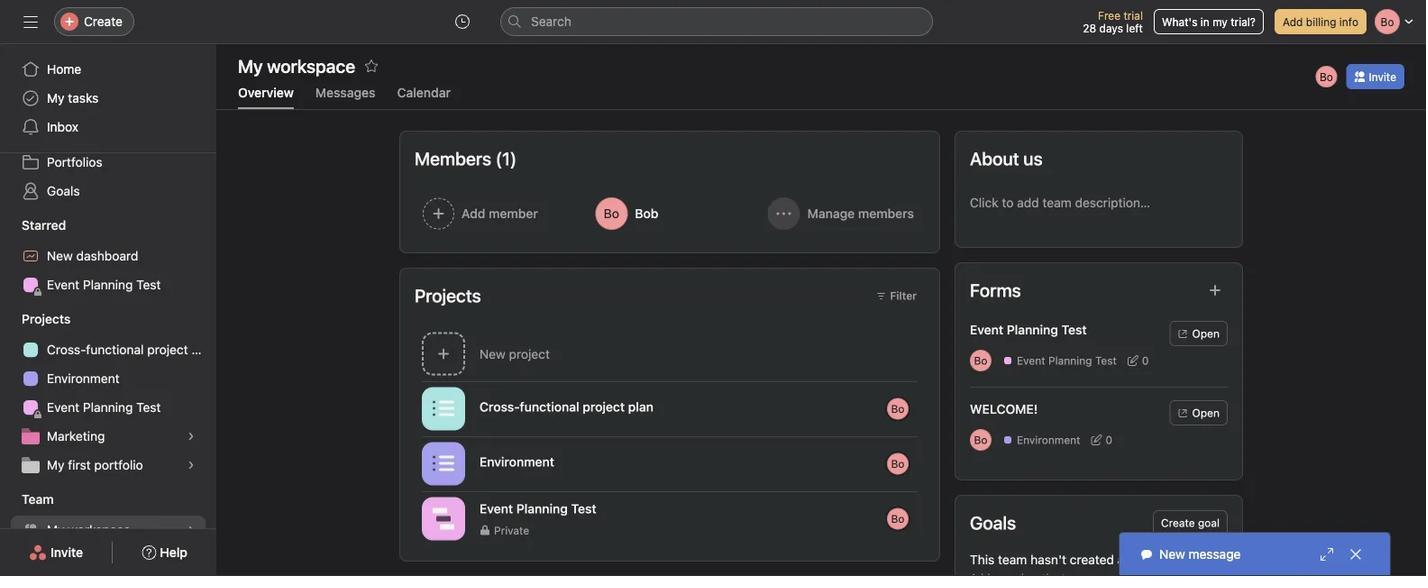 Task type: describe. For each thing, give the bounding box(es) containing it.
manage members
[[808, 206, 914, 221]]

open for event planning test
[[1193, 327, 1220, 340]]

filter button
[[868, 283, 925, 308]]

trial?
[[1231, 15, 1256, 28]]

open button for welcome!
[[1170, 400, 1228, 426]]

reporting link
[[11, 150, 206, 179]]

add
[[1283, 15, 1304, 28]]

marketing
[[47, 459, 105, 474]]

0 vertical spatial event planning test link
[[11, 301, 206, 330]]

portfolio
[[94, 488, 143, 503]]

welcome!
[[970, 402, 1038, 417]]

cross-functional project plan inside projects element
[[47, 373, 216, 388]]

toggle project starred status image for event planning test
[[604, 504, 615, 514]]

history image
[[455, 14, 470, 29]]

my tasks
[[47, 91, 99, 106]]

messages
[[315, 85, 376, 100]]

my tasks link
[[11, 84, 206, 113]]

created
[[1070, 552, 1115, 567]]

expand new message image
[[1320, 547, 1335, 562]]

goals
[[1142, 552, 1173, 567]]

team
[[22, 523, 54, 537]]

marketing link
[[11, 453, 206, 482]]

open for welcome!
[[1193, 407, 1220, 419]]

search
[[531, 14, 572, 29]]

event planning test down planning test
[[1017, 354, 1117, 367]]

home
[[47, 62, 81, 77]]

1 horizontal spatial functional
[[520, 400, 580, 414]]

add member button
[[415, 189, 580, 238]]

1 horizontal spatial project
[[509, 347, 550, 361]]

0 vertical spatial invite button
[[1347, 64, 1405, 89]]

show options, current sort, alphabetical image
[[82, 344, 92, 355]]

team
[[998, 552, 1027, 567]]

overview
[[238, 85, 294, 100]]

1 vertical spatial plan
[[628, 400, 654, 414]]

invite for the topmost invite button
[[1369, 70, 1397, 83]]

free trial 28 days left
[[1083, 9, 1143, 34]]

cross-functional project plan link
[[11, 366, 216, 395]]

new for new dashboard
[[47, 279, 73, 294]]

inbox link
[[11, 113, 206, 142]]

portfolios
[[47, 185, 102, 200]]

show options image for timeline icon
[[918, 512, 932, 526]]

inbox
[[47, 119, 78, 134]]

members (1)
[[415, 148, 517, 169]]

plan inside projects element
[[192, 373, 216, 388]]

any
[[1118, 552, 1139, 567]]

starred button
[[0, 247, 66, 265]]

create button
[[54, 7, 134, 36]]

days
[[1100, 22, 1124, 34]]

trial
[[1124, 9, 1143, 22]]

show options image for list image
[[918, 457, 932, 471]]

create goal button
[[1153, 510, 1228, 536]]

event planning test inside projects element
[[47, 431, 161, 445]]

calendar
[[397, 85, 451, 100]]

goals inside the insights 'element'
[[47, 214, 80, 229]]

toggle project starred status image for cross-functional project plan
[[661, 402, 672, 413]]

add member
[[462, 206, 538, 221]]

calendar button
[[397, 85, 451, 109]]

info
[[1340, 15, 1359, 28]]

event down the event planning test
[[1017, 354, 1046, 367]]

2 horizontal spatial project
[[583, 400, 625, 414]]

list image
[[433, 453, 455, 475]]

reporting
[[47, 156, 104, 171]]

about us
[[970, 148, 1043, 169]]

search button
[[501, 7, 933, 36]]

close image
[[1349, 547, 1364, 562]]

my workspace
[[238, 55, 355, 76]]

my first portfolio link
[[11, 482, 206, 510]]

free
[[1098, 9, 1121, 22]]

filter
[[890, 289, 917, 302]]

help button
[[130, 537, 199, 569]]

environment inside projects element
[[47, 402, 120, 417]]

bob button
[[587, 189, 753, 238]]

planning down planning test
[[1049, 354, 1093, 367]]

2 horizontal spatial environment
[[1017, 434, 1081, 446]]

1 horizontal spatial environment
[[480, 455, 555, 469]]

goal
[[1198, 517, 1220, 529]]

tasks
[[68, 91, 99, 106]]

my first portfolio
[[47, 488, 143, 503]]

2 vertical spatial event planning test link
[[11, 424, 206, 453]]

1 vertical spatial goals
[[970, 512, 1016, 533]]

billing
[[1307, 15, 1337, 28]]

planning test
[[1007, 322, 1087, 337]]

create for create
[[84, 14, 123, 29]]

event down forms
[[970, 322, 1004, 337]]

private
[[494, 524, 530, 537]]



Task type: locate. For each thing, give the bounding box(es) containing it.
0 vertical spatial open
[[1193, 327, 1220, 340]]

0 vertical spatial create
[[84, 14, 123, 29]]

event planning test down new dashboard link
[[47, 308, 161, 323]]

goals link
[[11, 207, 206, 236]]

cross-functional project plan
[[47, 373, 216, 388], [480, 400, 654, 414]]

event down new dashboard
[[47, 308, 80, 323]]

invite button
[[1347, 64, 1405, 89], [17, 537, 95, 569]]

open button for event planning test
[[1170, 321, 1228, 346]]

0 vertical spatial show options image
[[918, 457, 932, 471]]

1 open from the top
[[1193, 327, 1220, 340]]

event up the marketing
[[47, 431, 80, 445]]

environment up private
[[480, 455, 555, 469]]

goals
[[47, 214, 80, 229], [970, 512, 1016, 533]]

1 horizontal spatial plan
[[628, 400, 654, 414]]

global element
[[0, 44, 216, 152]]

project
[[509, 347, 550, 361], [147, 373, 188, 388], [583, 400, 625, 414]]

1 horizontal spatial invite
[[1369, 70, 1397, 83]]

0 vertical spatial environment link
[[11, 395, 206, 424]]

projects up new project
[[415, 285, 481, 306]]

hide sidebar image
[[23, 14, 38, 29]]

0 horizontal spatial 0
[[1106, 434, 1113, 446]]

0 vertical spatial my
[[47, 91, 65, 106]]

0 horizontal spatial functional
[[86, 373, 144, 388]]

0 horizontal spatial toggle project starred status image
[[604, 504, 615, 514]]

environment down welcome!
[[1017, 434, 1081, 446]]

yet
[[1177, 552, 1195, 567]]

open
[[1193, 327, 1220, 340], [1193, 407, 1220, 419]]

search list box
[[501, 7, 933, 36]]

0 vertical spatial functional
[[86, 373, 144, 388]]

1 my from the top
[[47, 91, 65, 106]]

1 vertical spatial show options image
[[918, 512, 932, 526]]

goals down portfolios
[[47, 214, 80, 229]]

0 horizontal spatial environment link
[[11, 395, 206, 424]]

1 horizontal spatial toggle project starred status image
[[661, 402, 672, 413]]

environment link up 'marketing' "link"
[[11, 395, 206, 424]]

0 vertical spatial goals
[[47, 214, 80, 229]]

list image
[[433, 398, 455, 420]]

plan
[[192, 373, 216, 388], [628, 400, 654, 414]]

bo
[[1320, 70, 1334, 83], [974, 354, 988, 367], [891, 403, 905, 415], [974, 434, 988, 446], [891, 458, 905, 470], [891, 513, 905, 525]]

environment link
[[11, 395, 206, 424], [1003, 432, 1081, 448]]

invite button down first
[[17, 537, 95, 569]]

test
[[136, 308, 161, 323], [1096, 354, 1117, 367], [136, 431, 161, 445], [571, 501, 597, 516]]

1 horizontal spatial projects
[[415, 285, 481, 306]]

0 vertical spatial plan
[[192, 373, 216, 388]]

1 horizontal spatial 0
[[1142, 354, 1149, 367]]

create goal
[[1162, 517, 1220, 529]]

2 vertical spatial environment
[[480, 455, 555, 469]]

0 horizontal spatial create
[[84, 14, 123, 29]]

add to starred image
[[364, 59, 379, 73]]

home link
[[11, 55, 206, 84]]

create up home link
[[84, 14, 123, 29]]

toggle project starred status image
[[661, 402, 672, 413], [604, 504, 615, 514]]

bob
[[635, 206, 659, 221]]

1 horizontal spatial create
[[1162, 517, 1195, 529]]

see details, marketing image
[[186, 462, 197, 473]]

first
[[68, 488, 91, 503]]

my left first
[[47, 488, 65, 503]]

invite
[[1369, 70, 1397, 83], [51, 545, 83, 560]]

2 my from the top
[[47, 488, 65, 503]]

1 vertical spatial event planning test link
[[1003, 353, 1117, 369]]

environment down cross-functional project plan link
[[47, 402, 120, 417]]

2 vertical spatial project
[[583, 400, 625, 414]]

2 open button from the top
[[1170, 400, 1228, 426]]

manage members button
[[760, 189, 925, 238]]

0 vertical spatial open button
[[1170, 321, 1228, 346]]

hasn't
[[1031, 552, 1067, 567]]

my left tasks on the top of page
[[47, 91, 65, 106]]

starred
[[22, 248, 66, 263]]

test inside starred element
[[136, 308, 161, 323]]

0 horizontal spatial environment
[[47, 402, 120, 417]]

0 vertical spatial cross-
[[47, 373, 86, 388]]

portfolios link
[[11, 179, 206, 207]]

projects element
[[0, 334, 216, 514]]

1 horizontal spatial invite button
[[1347, 64, 1405, 89]]

test inside projects element
[[136, 431, 161, 445]]

overview button
[[238, 85, 294, 109]]

0 for welcome!
[[1106, 434, 1113, 446]]

2 show options image from the top
[[918, 512, 932, 526]]

open button
[[1170, 321, 1228, 346], [1170, 400, 1228, 426]]

help
[[160, 545, 188, 560]]

1 horizontal spatial cross-
[[480, 400, 520, 414]]

functional
[[86, 373, 144, 388], [520, 400, 580, 414]]

my inside my first portfolio link
[[47, 488, 65, 503]]

create form image
[[1208, 283, 1223, 298]]

timeline image
[[433, 508, 455, 530]]

1 vertical spatial projects
[[22, 342, 71, 357]]

0 for event planning test
[[1142, 354, 1149, 367]]

0 vertical spatial projects
[[415, 285, 481, 306]]

environment link inside projects element
[[11, 395, 206, 424]]

1 horizontal spatial goals
[[970, 512, 1016, 533]]

this
[[970, 552, 995, 567]]

0
[[1142, 354, 1149, 367], [1106, 434, 1113, 446]]

cross- inside projects element
[[47, 373, 86, 388]]

projects button
[[0, 339, 71, 361]]

0 vertical spatial invite
[[1369, 70, 1397, 83]]

0 horizontal spatial invite
[[51, 545, 83, 560]]

insights element
[[0, 117, 216, 240]]

0 horizontal spatial invite button
[[17, 537, 95, 569]]

1 vertical spatial my
[[47, 488, 65, 503]]

show options image
[[918, 457, 932, 471], [918, 512, 932, 526]]

0 vertical spatial cross-functional project plan
[[47, 373, 216, 388]]

new inside starred element
[[47, 279, 73, 294]]

forms
[[970, 280, 1021, 301]]

planning inside starred element
[[83, 308, 133, 323]]

environment link down welcome!
[[1003, 432, 1081, 448]]

new project or portfolio image
[[107, 344, 118, 355]]

event planning test link down 'dashboard'
[[11, 301, 206, 330]]

new message
[[1160, 547, 1241, 562]]

1 vertical spatial functional
[[520, 400, 580, 414]]

planning up private
[[517, 501, 568, 516]]

1 horizontal spatial cross-functional project plan
[[480, 400, 654, 414]]

1 vertical spatial open
[[1193, 407, 1220, 419]]

my inside the my tasks link
[[47, 91, 65, 106]]

event up private
[[480, 501, 513, 516]]

dashboard
[[76, 279, 138, 294]]

functional inside cross-functional project plan link
[[86, 373, 144, 388]]

28
[[1083, 22, 1097, 34]]

functional down new project
[[520, 400, 580, 414]]

0 horizontal spatial cross-functional project plan
[[47, 373, 216, 388]]

planning down new dashboard link
[[83, 308, 133, 323]]

new for new project
[[480, 347, 506, 361]]

new dashboard
[[47, 279, 138, 294]]

new
[[47, 279, 73, 294], [480, 347, 506, 361]]

create left goal
[[1162, 517, 1195, 529]]

in
[[1201, 15, 1210, 28]]

0 horizontal spatial new
[[47, 279, 73, 294]]

0 vertical spatial environment
[[47, 402, 120, 417]]

this team hasn't created any goals yet
[[970, 552, 1195, 567]]

1 vertical spatial cross-functional project plan
[[480, 400, 654, 414]]

1 vertical spatial environment
[[1017, 434, 1081, 446]]

projects left show options, current sort, alphabetical image
[[22, 342, 71, 357]]

create for create goal
[[1162, 517, 1195, 529]]

1 vertical spatial invite button
[[17, 537, 95, 569]]

create inside button
[[1162, 517, 1195, 529]]

create
[[84, 14, 123, 29], [1162, 517, 1195, 529]]

new dashboard link
[[11, 272, 206, 301]]

add billing info button
[[1275, 9, 1367, 34]]

event planning test link
[[11, 301, 206, 330], [1003, 353, 1117, 369], [11, 424, 206, 453]]

event planning test up private
[[480, 501, 597, 516]]

functional down new project or portfolio icon
[[86, 373, 144, 388]]

starred element
[[0, 240, 216, 334]]

create inside popup button
[[84, 14, 123, 29]]

1 horizontal spatial environment link
[[1003, 432, 1081, 448]]

my
[[47, 91, 65, 106], [47, 488, 65, 503]]

0 vertical spatial project
[[509, 347, 550, 361]]

add billing info
[[1283, 15, 1359, 28]]

projects inside dropdown button
[[22, 342, 71, 357]]

cross-functional project plan down new project or portfolio icon
[[47, 373, 216, 388]]

event planning test
[[47, 308, 161, 323], [1017, 354, 1117, 367], [47, 431, 161, 445], [480, 501, 597, 516]]

1 vertical spatial environment link
[[1003, 432, 1081, 448]]

2 open from the top
[[1193, 407, 1220, 419]]

cross- down show options, current sort, alphabetical image
[[47, 373, 86, 388]]

1 vertical spatial new
[[480, 347, 506, 361]]

planning up 'marketing' "link"
[[83, 431, 133, 445]]

1 horizontal spatial new
[[480, 347, 506, 361]]

projects
[[415, 285, 481, 306], [22, 342, 71, 357]]

event planning test link down planning test
[[1003, 353, 1117, 369]]

0 horizontal spatial projects
[[22, 342, 71, 357]]

planning inside projects element
[[83, 431, 133, 445]]

0 horizontal spatial project
[[147, 373, 188, 388]]

event planning test inside starred element
[[47, 308, 161, 323]]

my for my first portfolio
[[47, 488, 65, 503]]

event inside starred element
[[47, 308, 80, 323]]

0 vertical spatial toggle project starred status image
[[661, 402, 672, 413]]

team button
[[0, 519, 54, 541]]

0 vertical spatial new
[[47, 279, 73, 294]]

cross-functional project plan down new project
[[480, 400, 654, 414]]

messages button
[[315, 85, 376, 109]]

my for my tasks
[[47, 91, 65, 106]]

1 vertical spatial invite
[[51, 545, 83, 560]]

new project
[[480, 347, 550, 361]]

1 vertical spatial project
[[147, 373, 188, 388]]

0 horizontal spatial plan
[[192, 373, 216, 388]]

1 vertical spatial open button
[[1170, 400, 1228, 426]]

invite for bottom invite button
[[51, 545, 83, 560]]

event planning test
[[970, 322, 1087, 337]]

what's
[[1162, 15, 1198, 28]]

1 open button from the top
[[1170, 321, 1228, 346]]

0 horizontal spatial cross-
[[47, 373, 86, 388]]

0 horizontal spatial goals
[[47, 214, 80, 229]]

invite button down info
[[1347, 64, 1405, 89]]

event
[[47, 308, 80, 323], [970, 322, 1004, 337], [1017, 354, 1046, 367], [47, 431, 80, 445], [480, 501, 513, 516]]

what's in my trial?
[[1162, 15, 1256, 28]]

what's in my trial? button
[[1154, 9, 1264, 34]]

1 vertical spatial 0
[[1106, 434, 1113, 446]]

0 vertical spatial 0
[[1142, 354, 1149, 367]]

left
[[1127, 22, 1143, 34]]

environment
[[47, 402, 120, 417], [1017, 434, 1081, 446], [480, 455, 555, 469]]

1 vertical spatial create
[[1162, 517, 1195, 529]]

1 show options image from the top
[[918, 457, 932, 471]]

cross-
[[47, 373, 86, 388], [480, 400, 520, 414]]

1 vertical spatial toggle project starred status image
[[604, 504, 615, 514]]

1 vertical spatial cross-
[[480, 400, 520, 414]]

my
[[1213, 15, 1228, 28]]

cross- down new project
[[480, 400, 520, 414]]

event planning test up 'marketing' "link"
[[47, 431, 161, 445]]

event inside projects element
[[47, 431, 80, 445]]

goals up this
[[970, 512, 1016, 533]]

event planning test link up the marketing
[[11, 424, 206, 453]]



Task type: vqa. For each thing, say whether or not it's contained in the screenshot.
Cross-
yes



